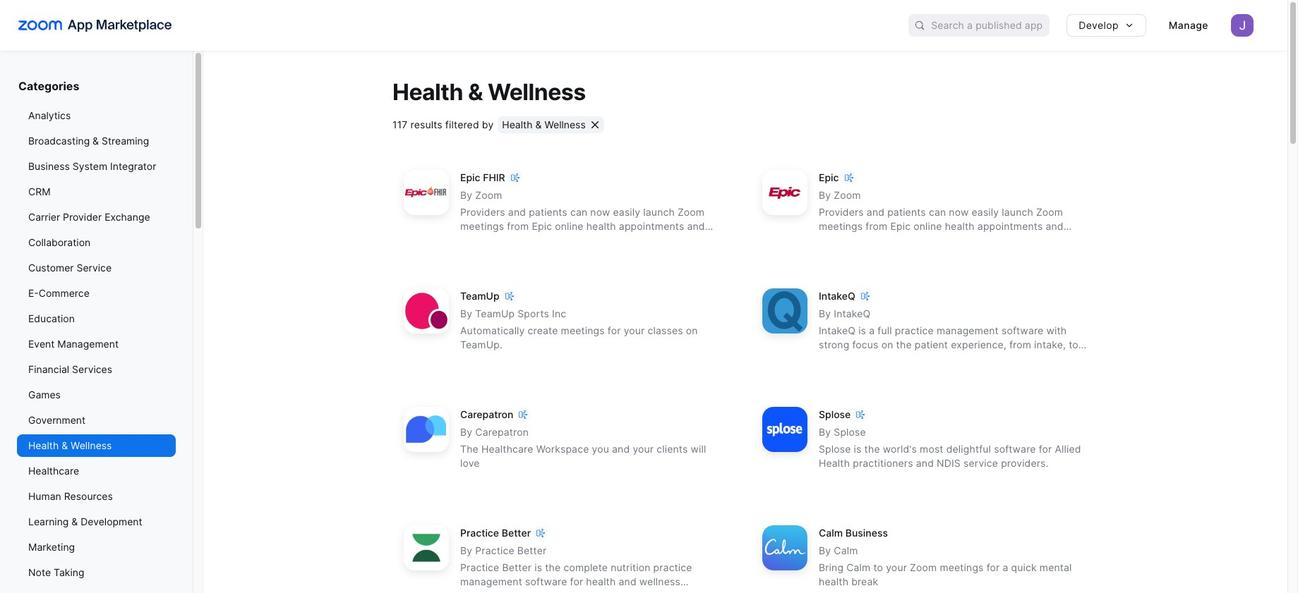 Task type: vqa. For each thing, say whether or not it's contained in the screenshot.


Task type: describe. For each thing, give the bounding box(es) containing it.
analytics
[[28, 109, 71, 121]]

management
[[57, 338, 119, 350]]

0 vertical spatial intakeq
[[819, 290, 855, 302]]

nutrition
[[611, 562, 650, 574]]

intake,
[[1034, 339, 1066, 351]]

broadcasting & streaming
[[28, 135, 149, 147]]

easily for epic
[[972, 206, 999, 218]]

teamup inside by teamup sports inc automatically create meetings for your classes on teamup.
[[475, 308, 515, 320]]

epic fhir
[[460, 172, 505, 184]]

full
[[878, 325, 892, 337]]

health up results
[[392, 78, 463, 106]]

0 vertical spatial better
[[502, 528, 531, 540]]

by carepatron the healthcare workspace you and your clients will love
[[460, 427, 706, 470]]

on inside by teamup sports inc automatically create meetings for your classes on teamup.
[[686, 325, 698, 337]]

1 vertical spatial practice
[[475, 545, 514, 557]]

& up "by"
[[468, 78, 483, 106]]

collaboration link
[[17, 232, 176, 254]]

2 vertical spatial practice
[[460, 562, 499, 574]]

providers.
[[1001, 458, 1049, 470]]

business system integrator
[[28, 160, 156, 172]]

you
[[592, 444, 609, 456]]

and inside the by carepatron the healthcare workspace you and your clients will love
[[612, 444, 630, 456]]

exchange
[[105, 211, 150, 223]]

delightful
[[946, 444, 991, 456]]

a inside calm business by calm bring calm to your zoom meetings for a quick mental health break
[[1003, 562, 1008, 574]]

world's
[[883, 444, 917, 456]]

practice inside by intakeq intakeq is a full practice management software with strong focus on the patient experience, from intake, to invoicing and insurance claims.
[[895, 325, 934, 337]]

carrier provider exchange link
[[17, 206, 176, 229]]

inc
[[552, 308, 566, 320]]

practice better
[[460, 528, 531, 540]]

develop
[[1079, 19, 1119, 31]]

is for intakeq
[[858, 325, 866, 337]]

by practice better practice better is the complete nutrition practice management software for health and wellness professionals.
[[460, 545, 692, 594]]

manage
[[1169, 19, 1208, 31]]

carrier provider exchange
[[28, 211, 150, 223]]

break
[[851, 576, 878, 588]]

financial services link
[[17, 359, 176, 381]]

an for epic fhir
[[498, 235, 509, 247]]

wellness
[[639, 576, 680, 588]]

care for epic
[[953, 235, 974, 247]]

for inside by teamup sports inc automatically create meetings for your classes on teamup.
[[608, 325, 621, 337]]

an for epic
[[856, 235, 868, 247]]

filtered
[[445, 119, 479, 131]]

service
[[77, 262, 112, 274]]

by teamup sports inc automatically create meetings for your classes on teamup.
[[460, 308, 698, 351]]

to inside by intakeq intakeq is a full practice management software with strong focus on the patient experience, from intake, to invoicing and insurance claims.
[[1069, 339, 1078, 351]]

manage button
[[1158, 14, 1220, 37]]

for inside calm business by calm bring calm to your zoom meetings for a quick mental health break
[[987, 562, 1000, 574]]

crm
[[28, 186, 51, 198]]

search a published app element
[[909, 14, 1050, 37]]

customer service
[[28, 262, 112, 274]]

note
[[28, 567, 51, 579]]

experience,
[[951, 339, 1006, 351]]

strong
[[819, 339, 849, 351]]

providers for epic
[[819, 206, 864, 218]]

integrator
[[110, 160, 156, 172]]

calm business by calm bring calm to your zoom meetings for a quick mental health break
[[819, 528, 1072, 588]]

by inside calm business by calm bring calm to your zoom meetings for a quick mental health break
[[819, 545, 831, 557]]

event
[[28, 338, 55, 350]]

develop button
[[1067, 14, 1146, 37]]

carrier
[[28, 211, 60, 223]]

by for practice better
[[460, 545, 472, 557]]

customer service link
[[17, 257, 176, 280]]

launch for epic
[[1002, 206, 1033, 218]]

your for calm business by calm bring calm to your zoom meetings for a quick mental health break
[[886, 562, 907, 574]]

analytics link
[[17, 104, 176, 127]]

classes
[[648, 325, 683, 337]]

marketing link
[[17, 536, 176, 559]]

0 vertical spatial teamup
[[460, 290, 499, 302]]

resources
[[64, 491, 113, 503]]

games
[[28, 389, 61, 401]]

by zoom providers and patients can now easily launch zoom meetings from epic online health appointments and receive an enhanced health care experience. for epic fhir
[[460, 189, 705, 247]]

health inside "by practice better practice better is the complete nutrition practice management software for health and wellness professionals."
[[586, 576, 616, 588]]

management inside by intakeq intakeq is a full practice management software with strong focus on the patient experience, from intake, to invoicing and insurance claims.
[[937, 325, 999, 337]]

collaboration
[[28, 236, 90, 248]]

2 vertical spatial better
[[502, 562, 532, 574]]

2 vertical spatial intakeq
[[819, 325, 856, 337]]

will
[[691, 444, 706, 456]]

0 vertical spatial practice
[[460, 528, 499, 540]]

and inside by intakeq intakeq is a full practice management software with strong focus on the patient experience, from intake, to invoicing and insurance claims.
[[864, 353, 882, 365]]

1 vertical spatial calm
[[834, 545, 858, 557]]

software for from
[[1002, 325, 1044, 337]]

experience. for epic fhir
[[618, 235, 674, 247]]

practice inside "by practice better practice better is the complete nutrition practice management software for health and wellness professionals."
[[653, 562, 692, 574]]

results
[[411, 119, 442, 131]]

learning
[[28, 516, 69, 528]]

0 vertical spatial splose
[[819, 409, 851, 421]]

note taking
[[28, 567, 84, 579]]

health & wellness for health & wellness link
[[28, 440, 112, 452]]

education link
[[17, 308, 176, 330]]

teamup.
[[460, 339, 503, 351]]

mental
[[1040, 562, 1072, 574]]

2 vertical spatial splose
[[819, 444, 851, 456]]

professionals.
[[460, 590, 526, 594]]

allied
[[1055, 444, 1081, 456]]

games link
[[17, 384, 176, 407]]

your for by carepatron the healthcare workspace you and your clients will love
[[633, 444, 654, 456]]

is for splose
[[854, 444, 862, 456]]

categories button
[[17, 79, 176, 104]]

human
[[28, 491, 61, 503]]

1 vertical spatial splose
[[834, 427, 866, 439]]

software for providers.
[[994, 444, 1036, 456]]

financial
[[28, 364, 69, 376]]

from for epic fhir
[[507, 220, 529, 232]]

business system integrator link
[[17, 155, 176, 178]]

provider
[[63, 211, 102, 223]]

management inside "by practice better practice better is the complete nutrition practice management software for health and wellness professionals."
[[460, 576, 522, 588]]

experience. for epic
[[977, 235, 1032, 247]]

a inside by intakeq intakeq is a full practice management software with strong focus on the patient experience, from intake, to invoicing and insurance claims.
[[869, 325, 875, 337]]

most
[[920, 444, 944, 456]]

human resources
[[28, 491, 113, 503]]

marketing
[[28, 541, 75, 553]]

learning & development
[[28, 516, 142, 528]]

note taking link
[[17, 562, 176, 584]]

complete
[[564, 562, 608, 574]]

& for health & wellness button
[[535, 119, 542, 131]]

business inside calm business by calm bring calm to your zoom meetings for a quick mental health break
[[846, 528, 888, 540]]

carepatron inside the by carepatron the healthcare workspace you and your clients will love
[[475, 427, 529, 439]]

fhir
[[483, 172, 505, 184]]

providers for epic fhir
[[460, 206, 505, 218]]

the inside by intakeq intakeq is a full practice management software with strong focus on the patient experience, from intake, to invoicing and insurance claims.
[[896, 339, 912, 351]]

and inside "by practice better practice better is the complete nutrition practice management software for health and wellness professionals."
[[619, 576, 637, 588]]

banner containing develop
[[0, 0, 1288, 51]]



Task type: locate. For each thing, give the bounding box(es) containing it.
1 vertical spatial healthcare
[[28, 465, 79, 477]]

117
[[392, 119, 408, 131]]

launch for epic fhir
[[643, 206, 675, 218]]

1 can from the left
[[570, 206, 587, 218]]

& down human resources
[[72, 516, 78, 528]]

& for "learning & development" link
[[72, 516, 78, 528]]

sports
[[518, 308, 549, 320]]

1 vertical spatial to
[[874, 562, 883, 574]]

commerce
[[39, 287, 90, 299]]

for inside by splose splose is the world's most delightful software for allied health practitioners and ndis service providers.
[[1039, 444, 1052, 456]]

learning & development link
[[17, 511, 176, 534]]

health right "by"
[[502, 119, 533, 131]]

1 horizontal spatial appointments
[[978, 220, 1043, 232]]

health & wellness link
[[17, 435, 176, 457]]

is inside by intakeq intakeq is a full practice management software with strong focus on the patient experience, from intake, to invoicing and insurance claims.
[[858, 325, 866, 337]]

patient
[[915, 339, 948, 351]]

0 vertical spatial carepatron
[[460, 409, 513, 421]]

e-commerce
[[28, 287, 90, 299]]

your left classes
[[624, 325, 645, 337]]

with
[[1046, 325, 1067, 337]]

0 horizontal spatial experience.
[[618, 235, 674, 247]]

by inside by teamup sports inc automatically create meetings for your classes on teamup.
[[460, 308, 472, 320]]

2 by zoom providers and patients can now easily launch zoom meetings from epic online health appointments and receive an enhanced health care experience. from the left
[[819, 189, 1064, 247]]

broadcasting
[[28, 135, 90, 147]]

clients
[[657, 444, 688, 456]]

& right "by"
[[535, 119, 542, 131]]

categories
[[18, 79, 79, 93]]

from inside by intakeq intakeq is a full practice management software with strong focus on the patient experience, from intake, to invoicing and insurance claims.
[[1009, 339, 1031, 351]]

software up providers.
[[994, 444, 1036, 456]]

& down government
[[62, 440, 68, 452]]

event management
[[28, 338, 119, 350]]

2 vertical spatial health & wellness
[[28, 440, 112, 452]]

care
[[595, 235, 615, 247], [953, 235, 974, 247]]

for left quick
[[987, 562, 1000, 574]]

0 vertical spatial management
[[937, 325, 999, 337]]

0 vertical spatial healthcare
[[481, 444, 533, 456]]

meetings inside calm business by calm bring calm to your zoom meetings for a quick mental health break
[[940, 562, 984, 574]]

1 horizontal spatial an
[[856, 235, 868, 247]]

0 horizontal spatial launch
[[643, 206, 675, 218]]

a left quick
[[1003, 562, 1008, 574]]

1 vertical spatial software
[[994, 444, 1036, 456]]

2 providers from the left
[[819, 206, 864, 218]]

& for the broadcasting & streaming link
[[93, 135, 99, 147]]

1 vertical spatial teamup
[[475, 308, 515, 320]]

system
[[73, 160, 107, 172]]

1 vertical spatial better
[[517, 545, 547, 557]]

2 experience. from the left
[[977, 235, 1032, 247]]

health & wellness right "by"
[[502, 119, 586, 131]]

e-commerce link
[[17, 282, 176, 305]]

can
[[570, 206, 587, 218], [929, 206, 946, 218]]

appointments for epic fhir
[[619, 220, 684, 232]]

easily for epic fhir
[[613, 206, 640, 218]]

0 vertical spatial a
[[869, 325, 875, 337]]

can for epic
[[929, 206, 946, 218]]

the
[[460, 444, 479, 456]]

from for epic
[[866, 220, 888, 232]]

1 horizontal spatial enhanced
[[871, 235, 918, 247]]

0 vertical spatial health & wellness
[[392, 78, 586, 106]]

now
[[590, 206, 610, 218], [949, 206, 969, 218]]

on inside by intakeq intakeq is a full practice management software with strong focus on the patient experience, from intake, to invoicing and insurance claims.
[[881, 339, 893, 351]]

0 horizontal spatial healthcare
[[28, 465, 79, 477]]

1 vertical spatial business
[[846, 528, 888, 540]]

0 horizontal spatial providers
[[460, 206, 505, 218]]

0 vertical spatial wellness
[[488, 78, 586, 106]]

2 an from the left
[[856, 235, 868, 247]]

and
[[508, 206, 526, 218], [867, 206, 885, 218], [687, 220, 705, 232], [1046, 220, 1064, 232], [864, 353, 882, 365], [612, 444, 630, 456], [916, 458, 934, 470], [619, 576, 637, 588]]

claims.
[[934, 353, 967, 365]]

the
[[896, 339, 912, 351], [864, 444, 880, 456], [545, 562, 561, 574]]

health & wellness button
[[498, 117, 604, 134]]

wellness inside button
[[545, 119, 586, 131]]

patients for epic
[[887, 206, 926, 218]]

0 horizontal spatial business
[[28, 160, 70, 172]]

from
[[507, 220, 529, 232], [866, 220, 888, 232], [1009, 339, 1031, 351]]

0 vertical spatial practice
[[895, 325, 934, 337]]

broadcasting & streaming link
[[17, 130, 176, 152]]

2 enhanced from the left
[[871, 235, 918, 247]]

healthcare link
[[17, 460, 176, 483]]

by for splose
[[819, 427, 831, 439]]

is inside by splose splose is the world's most delightful software for allied health practitioners and ndis service providers.
[[854, 444, 862, 456]]

1 horizontal spatial a
[[1003, 562, 1008, 574]]

wellness for health & wellness link
[[71, 440, 112, 452]]

government link
[[17, 409, 176, 432]]

0 horizontal spatial practice
[[653, 562, 692, 574]]

0 vertical spatial software
[[1002, 325, 1044, 337]]

calm
[[819, 528, 843, 540], [834, 545, 858, 557], [846, 562, 871, 574]]

1 vertical spatial practice
[[653, 562, 692, 574]]

1 experience. from the left
[[618, 235, 674, 247]]

focus
[[852, 339, 879, 351]]

software down complete
[[525, 576, 567, 588]]

appointments
[[619, 220, 684, 232], [978, 220, 1043, 232]]

0 vertical spatial is
[[858, 325, 866, 337]]

0 vertical spatial business
[[28, 160, 70, 172]]

on right classes
[[686, 325, 698, 337]]

health & wellness up "by"
[[392, 78, 586, 106]]

your inside calm business by calm bring calm to your zoom meetings for a quick mental health break
[[886, 562, 907, 574]]

0 horizontal spatial management
[[460, 576, 522, 588]]

1 vertical spatial management
[[460, 576, 522, 588]]

event management link
[[17, 333, 176, 356]]

meetings
[[460, 220, 504, 232], [819, 220, 863, 232], [561, 325, 605, 337], [940, 562, 984, 574]]

customer
[[28, 262, 74, 274]]

1 horizontal spatial experience.
[[977, 235, 1032, 247]]

by inside by splose splose is the world's most delightful software for allied health practitioners and ndis service providers.
[[819, 427, 831, 439]]

patients
[[529, 206, 567, 218], [887, 206, 926, 218]]

appointments for epic
[[978, 220, 1043, 232]]

receive for epic fhir
[[460, 235, 495, 247]]

is left complete
[[534, 562, 542, 574]]

1 easily from the left
[[613, 206, 640, 218]]

1 providers from the left
[[460, 206, 505, 218]]

automatically
[[460, 325, 525, 337]]

the up the insurance
[[896, 339, 912, 351]]

is
[[858, 325, 866, 337], [854, 444, 862, 456], [534, 562, 542, 574]]

a left full
[[869, 325, 875, 337]]

&
[[468, 78, 483, 106], [535, 119, 542, 131], [93, 135, 99, 147], [62, 440, 68, 452], [72, 516, 78, 528]]

zoom inside calm business by calm bring calm to your zoom meetings for a quick mental health break
[[910, 562, 937, 574]]

is inside "by practice better practice better is the complete nutrition practice management software for health and wellness professionals."
[[534, 562, 542, 574]]

2 vertical spatial your
[[886, 562, 907, 574]]

management up the experience,
[[937, 325, 999, 337]]

for inside "by practice better practice better is the complete nutrition practice management software for health and wellness professionals."
[[570, 576, 583, 588]]

by for epic fhir
[[460, 189, 472, 201]]

1 vertical spatial is
[[854, 444, 862, 456]]

1 horizontal spatial can
[[929, 206, 946, 218]]

1 appointments from the left
[[619, 220, 684, 232]]

0 horizontal spatial on
[[686, 325, 698, 337]]

invoicing
[[819, 353, 861, 365]]

experience.
[[618, 235, 674, 247], [977, 235, 1032, 247]]

0 horizontal spatial easily
[[613, 206, 640, 218]]

software inside "by practice better practice better is the complete nutrition practice management software for health and wellness professionals."
[[525, 576, 567, 588]]

1 horizontal spatial receive
[[819, 235, 854, 247]]

your right the bring
[[886, 562, 907, 574]]

0 horizontal spatial patients
[[529, 206, 567, 218]]

software inside by splose splose is the world's most delightful software for allied health practitioners and ndis service providers.
[[994, 444, 1036, 456]]

2 online from the left
[[914, 220, 942, 232]]

2 launch from the left
[[1002, 206, 1033, 218]]

1 horizontal spatial care
[[953, 235, 974, 247]]

your left 'clients'
[[633, 444, 654, 456]]

health inside health & wellness link
[[28, 440, 59, 452]]

health inside by splose splose is the world's most delightful software for allied health practitioners and ndis service providers.
[[819, 458, 850, 470]]

1 vertical spatial a
[[1003, 562, 1008, 574]]

online
[[555, 220, 584, 232], [914, 220, 942, 232]]

2 care from the left
[[953, 235, 974, 247]]

1 patients from the left
[[529, 206, 567, 218]]

1 vertical spatial your
[[633, 444, 654, 456]]

business up crm
[[28, 160, 70, 172]]

1 vertical spatial on
[[881, 339, 893, 351]]

0 vertical spatial the
[[896, 339, 912, 351]]

management
[[937, 325, 999, 337], [460, 576, 522, 588]]

health
[[392, 78, 463, 106], [502, 119, 533, 131], [28, 440, 59, 452], [819, 458, 850, 470]]

wellness for health & wellness button
[[545, 119, 586, 131]]

by inside "by practice better practice better is the complete nutrition practice management software for health and wellness professionals."
[[460, 545, 472, 557]]

on down full
[[881, 339, 893, 351]]

2 horizontal spatial from
[[1009, 339, 1031, 351]]

online for epic fhir
[[555, 220, 584, 232]]

ndis
[[937, 458, 961, 470]]

1 horizontal spatial on
[[881, 339, 893, 351]]

business
[[28, 160, 70, 172], [846, 528, 888, 540]]

the up practitioners
[[864, 444, 880, 456]]

1 horizontal spatial to
[[1069, 339, 1078, 351]]

health inside calm business by calm bring calm to your zoom meetings for a quick mental health break
[[819, 576, 849, 588]]

0 horizontal spatial receive
[[460, 235, 495, 247]]

practice up wellness
[[653, 562, 692, 574]]

practitioners
[[853, 458, 913, 470]]

healthcare inside the by carepatron the healthcare workspace you and your clients will love
[[481, 444, 533, 456]]

by for epic
[[819, 189, 831, 201]]

0 horizontal spatial care
[[595, 235, 615, 247]]

1 now from the left
[[590, 206, 610, 218]]

human resources link
[[17, 486, 176, 508]]

2 horizontal spatial the
[[896, 339, 912, 351]]

1 horizontal spatial from
[[866, 220, 888, 232]]

by for intakeq
[[819, 308, 831, 320]]

0 horizontal spatial now
[[590, 206, 610, 218]]

1 vertical spatial the
[[864, 444, 880, 456]]

by for carepatron
[[460, 427, 472, 439]]

can for epic fhir
[[570, 206, 587, 218]]

healthcare right the on the left bottom of the page
[[481, 444, 533, 456]]

the left complete
[[545, 562, 561, 574]]

0 horizontal spatial online
[[555, 220, 584, 232]]

enhanced for epic
[[871, 235, 918, 247]]

development
[[81, 516, 142, 528]]

1 horizontal spatial business
[[846, 528, 888, 540]]

and inside by splose splose is the world's most delightful software for allied health practitioners and ndis service providers.
[[916, 458, 934, 470]]

by inside by intakeq intakeq is a full practice management software with strong focus on the patient experience, from intake, to invoicing and insurance claims.
[[819, 308, 831, 320]]

the inside "by practice better practice better is the complete nutrition practice management software for health and wellness professionals."
[[545, 562, 561, 574]]

2 vertical spatial software
[[525, 576, 567, 588]]

the inside by splose splose is the world's most delightful software for allied health practitioners and ndis service providers.
[[864, 444, 880, 456]]

1 horizontal spatial patients
[[887, 206, 926, 218]]

education
[[28, 313, 75, 325]]

0 horizontal spatial can
[[570, 206, 587, 218]]

0 horizontal spatial from
[[507, 220, 529, 232]]

1 horizontal spatial launch
[[1002, 206, 1033, 218]]

health & wellness down government
[[28, 440, 112, 452]]

quick
[[1011, 562, 1037, 574]]

for left classes
[[608, 325, 621, 337]]

easily
[[613, 206, 640, 218], [972, 206, 999, 218]]

1 horizontal spatial healthcare
[[481, 444, 533, 456]]

your
[[624, 325, 645, 337], [633, 444, 654, 456], [886, 562, 907, 574]]

by zoom providers and patients can now easily launch zoom meetings from epic online health appointments and receive an enhanced health care experience.
[[460, 189, 705, 247], [819, 189, 1064, 247]]

1 receive from the left
[[460, 235, 495, 247]]

1 launch from the left
[[643, 206, 675, 218]]

& for health & wellness link
[[62, 440, 68, 452]]

0 horizontal spatial the
[[545, 562, 561, 574]]

1 care from the left
[[595, 235, 615, 247]]

health & wellness for health & wellness button
[[502, 119, 586, 131]]

1 horizontal spatial practice
[[895, 325, 934, 337]]

launch
[[643, 206, 675, 218], [1002, 206, 1033, 218]]

0 vertical spatial calm
[[819, 528, 843, 540]]

2 now from the left
[[949, 206, 969, 218]]

enhanced
[[512, 235, 559, 247], [871, 235, 918, 247]]

to
[[1069, 339, 1078, 351], [874, 562, 883, 574]]

2 vertical spatial is
[[534, 562, 542, 574]]

workspace
[[536, 444, 589, 456]]

software inside by intakeq intakeq is a full practice management software with strong focus on the patient experience, from intake, to invoicing and insurance claims.
[[1002, 325, 1044, 337]]

Search text field
[[931, 15, 1050, 36]]

2 vertical spatial calm
[[846, 562, 871, 574]]

service
[[964, 458, 998, 470]]

enhanced for epic fhir
[[512, 235, 559, 247]]

business up break
[[846, 528, 888, 540]]

practice up 'patient'
[[895, 325, 934, 337]]

0 horizontal spatial to
[[874, 562, 883, 574]]

meetings inside by teamup sports inc automatically create meetings for your classes on teamup.
[[561, 325, 605, 337]]

0 vertical spatial on
[[686, 325, 698, 337]]

receive for epic
[[819, 235, 854, 247]]

1 by zoom providers and patients can now easily launch zoom meetings from epic online health appointments and receive an enhanced health care experience. from the left
[[460, 189, 705, 247]]

health inside health & wellness button
[[502, 119, 533, 131]]

splose up practitioners
[[834, 427, 866, 439]]

by inside the by carepatron the healthcare workspace you and your clients will love
[[460, 427, 472, 439]]

1 horizontal spatial management
[[937, 325, 999, 337]]

2 can from the left
[[929, 206, 946, 218]]

0 horizontal spatial by zoom providers and patients can now easily launch zoom meetings from epic online health appointments and receive an enhanced health care experience.
[[460, 189, 705, 247]]

love
[[460, 458, 480, 470]]

1 enhanced from the left
[[512, 235, 559, 247]]

1 horizontal spatial providers
[[819, 206, 864, 218]]

by
[[460, 189, 472, 201], [819, 189, 831, 201], [460, 308, 472, 320], [819, 308, 831, 320], [460, 427, 472, 439], [819, 427, 831, 439], [460, 545, 472, 557], [819, 545, 831, 557]]

& inside button
[[535, 119, 542, 131]]

care for epic fhir
[[595, 235, 615, 247]]

is up focus
[[858, 325, 866, 337]]

health down government
[[28, 440, 59, 452]]

your inside by teamup sports inc automatically create meetings for your classes on teamup.
[[624, 325, 645, 337]]

1 vertical spatial wellness
[[545, 119, 586, 131]]

117 results filtered by
[[392, 119, 494, 131]]

health & wellness inside button
[[502, 119, 586, 131]]

0 horizontal spatial an
[[498, 235, 509, 247]]

splose down invoicing
[[819, 409, 851, 421]]

software up the intake,
[[1002, 325, 1044, 337]]

management up professionals.
[[460, 576, 522, 588]]

2 appointments from the left
[[978, 220, 1043, 232]]

wellness
[[488, 78, 586, 106], [545, 119, 586, 131], [71, 440, 112, 452]]

insurance
[[884, 353, 931, 365]]

now for epic fhir
[[590, 206, 610, 218]]

online for epic
[[914, 220, 942, 232]]

splose left world's in the bottom right of the page
[[819, 444, 851, 456]]

for down complete
[[570, 576, 583, 588]]

government
[[28, 414, 86, 426]]

& down analytics link
[[93, 135, 99, 147]]

by for teamup
[[460, 308, 472, 320]]

is up practitioners
[[854, 444, 862, 456]]

health left practitioners
[[819, 458, 850, 470]]

0 vertical spatial to
[[1069, 339, 1078, 351]]

2 vertical spatial wellness
[[71, 440, 112, 452]]

for
[[608, 325, 621, 337], [1039, 444, 1052, 456], [987, 562, 1000, 574], [570, 576, 583, 588]]

now for epic
[[949, 206, 969, 218]]

healthcare
[[481, 444, 533, 456], [28, 465, 79, 477]]

0 vertical spatial your
[[624, 325, 645, 337]]

1 vertical spatial intakeq
[[834, 308, 871, 320]]

to inside calm business by calm bring calm to your zoom meetings for a quick mental health break
[[874, 562, 883, 574]]

1 vertical spatial health & wellness
[[502, 119, 586, 131]]

e-
[[28, 287, 39, 299]]

banner
[[0, 0, 1288, 51]]

0 horizontal spatial appointments
[[619, 220, 684, 232]]

healthcare up human
[[28, 465, 79, 477]]

practice
[[460, 528, 499, 540], [475, 545, 514, 557], [460, 562, 499, 574]]

to right the intake,
[[1069, 339, 1078, 351]]

2 patients from the left
[[887, 206, 926, 218]]

1 horizontal spatial online
[[914, 220, 942, 232]]

to up break
[[874, 562, 883, 574]]

0 horizontal spatial a
[[869, 325, 875, 337]]

0 horizontal spatial enhanced
[[512, 235, 559, 247]]

by zoom providers and patients can now easily launch zoom meetings from epic online health appointments and receive an enhanced health care experience. for epic
[[819, 189, 1064, 247]]

1 horizontal spatial now
[[949, 206, 969, 218]]

2 vertical spatial the
[[545, 562, 561, 574]]

1 horizontal spatial easily
[[972, 206, 999, 218]]

crm link
[[17, 181, 176, 203]]

1 online from the left
[[555, 220, 584, 232]]

2 receive from the left
[[819, 235, 854, 247]]

1 horizontal spatial by zoom providers and patients can now easily launch zoom meetings from epic online health appointments and receive an enhanced health care experience.
[[819, 189, 1064, 247]]

financial services
[[28, 364, 112, 376]]

2 easily from the left
[[972, 206, 999, 218]]

1 horizontal spatial the
[[864, 444, 880, 456]]

1 an from the left
[[498, 235, 509, 247]]

your inside the by carepatron the healthcare workspace you and your clients will love
[[633, 444, 654, 456]]

patients for epic fhir
[[529, 206, 567, 218]]

for left the "allied"
[[1039, 444, 1052, 456]]

1 vertical spatial carepatron
[[475, 427, 529, 439]]



